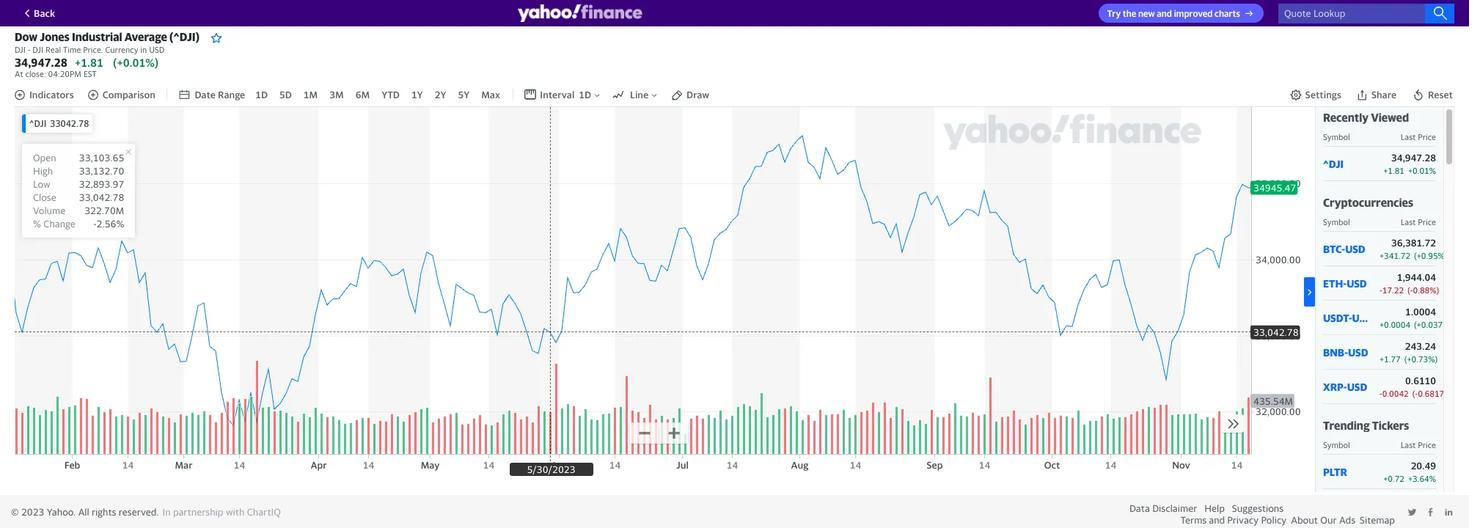 Task type: locate. For each thing, give the bounding box(es) containing it.
data disclaimer help suggestions terms and privacy policy about our ads sitemap
[[1130, 503, 1396, 526]]

1 horizontal spatial and
[[1209, 514, 1226, 526]]

0 vertical spatial and
[[1157, 8, 1173, 19]]

2 symbol from the top
[[1324, 217, 1351, 227]]

change
[[44, 218, 75, 230]]

data disclaimer link
[[1130, 503, 1198, 514]]

and right the terms
[[1209, 514, 1226, 526]]

yahoo finance logo image
[[518, 4, 642, 22]]

btc-usd
[[1324, 243, 1366, 255]]

(- for eth-usd
[[1408, 286, 1414, 295]]

(+0.01%) at close:  04:20pm est
[[15, 56, 159, 79]]

1d left the 5d
[[256, 89, 268, 101]]

and
[[1157, 8, 1173, 19], [1209, 514, 1226, 526]]

2 price from the top
[[1419, 217, 1437, 227]]

0 vertical spatial symbol
[[1324, 132, 1351, 142]]

0 horizontal spatial 1d
[[256, 89, 268, 101]]

max button
[[480, 87, 502, 102]]

(- for xrp-usd
[[1413, 389, 1419, 399]]

usdt-usd
[[1324, 312, 1373, 324]]

back button
[[15, 4, 61, 22]]

comparison
[[103, 89, 156, 101]]

0 horizontal spatial +1.81
[[75, 56, 103, 69]]

3 last price from the top
[[1401, 440, 1437, 450]]

try
[[1108, 8, 1121, 19]]

sitemap link
[[1360, 514, 1396, 526]]

1 vertical spatial +1.81
[[1384, 166, 1405, 175]]

1 vertical spatial last price
[[1401, 217, 1437, 227]]

0.6110
[[1406, 375, 1437, 387]]

0 vertical spatial 34,947.28
[[15, 56, 67, 69]]

usd down bnb-usd link
[[1348, 381, 1368, 393]]

pltr
[[1324, 466, 1348, 478]]

1 vertical spatial and
[[1209, 514, 1226, 526]]

1 horizontal spatial ^dji
[[1324, 157, 1344, 170]]

last price up 36,381.72
[[1401, 217, 1437, 227]]

+1.81
[[75, 56, 103, 69], [1384, 166, 1405, 175]]

last for cryptocurrencies
[[1401, 217, 1417, 227]]

1 vertical spatial ^dji
[[1324, 157, 1344, 170]]

^dji down the recently on the top of page
[[1324, 157, 1344, 170]]

viewed
[[1372, 111, 1410, 124]]

price up 36,381.72
[[1419, 217, 1437, 227]]

(-
[[1408, 286, 1414, 295], [1413, 389, 1419, 399]]

usd up usdt-usd
[[1347, 277, 1368, 290]]

34,947.28 down 'real'
[[15, 56, 67, 69]]

usd left "+1.77"
[[1349, 346, 1369, 359]]

usd for btc-
[[1346, 243, 1366, 255]]

last price for trending tickers
[[1401, 440, 1437, 450]]

1 1d from the left
[[256, 89, 268, 101]]

symbol down trending at the right
[[1324, 440, 1351, 450]]

est
[[84, 69, 97, 79]]

show more image
[[1305, 287, 1316, 298]]

open
[[33, 152, 56, 164]]

34,947.28 up +0.01%
[[1392, 152, 1437, 164]]

last down viewed
[[1401, 132, 1417, 142]]

usd left +0.0004
[[1353, 312, 1373, 324]]

1 horizontal spatial +1.81
[[1384, 166, 1405, 175]]

cryptocurrencies link
[[1324, 196, 1414, 209]]

date range
[[195, 89, 245, 101]]

2 vertical spatial symbol
[[1324, 440, 1351, 450]]

last up 36,381.72
[[1401, 217, 1417, 227]]

and inside data disclaimer help suggestions terms and privacy policy about our ads sitemap
[[1209, 514, 1226, 526]]

and right new
[[1157, 8, 1173, 19]]

1d
[[256, 89, 268, 101], [579, 89, 591, 101]]

reserved.
[[119, 506, 159, 518]]

right column element
[[1316, 107, 1458, 528]]

- inside 0.6110 -0.0042 (-0.6817%)
[[1380, 389, 1383, 399]]

symbol down the recently on the top of page
[[1324, 132, 1351, 142]]

3 price from the top
[[1419, 440, 1437, 450]]

5d button
[[278, 87, 293, 102]]

+1.81 down dji - dji real time price. currency in usd
[[75, 56, 103, 69]]

34,947.28 inside "34,947.28 +1.81 +0.01%"
[[1392, 152, 1437, 164]]

usd up the eth-usd "link"
[[1346, 243, 1366, 255]]

04:20pm
[[48, 69, 81, 79]]

1y
[[412, 89, 423, 101]]

(+0.95%)
[[1415, 251, 1448, 261]]

and inside button
[[1157, 8, 1173, 19]]

our
[[1321, 514, 1337, 526]]

last price for recently viewed
[[1401, 132, 1437, 142]]

1 symbol from the top
[[1324, 132, 1351, 142]]

price up "34,947.28 +1.81 +0.01%"
[[1419, 132, 1437, 142]]

draw button
[[670, 87, 711, 102]]

^dji down "indicators" button
[[29, 118, 46, 129]]

2 1d from the left
[[579, 89, 591, 101]]

chart toolbar toolbar
[[14, 82, 1455, 107]]

price up 20.49
[[1419, 440, 1437, 450]]

low
[[33, 178, 50, 190]]

btc-
[[1324, 243, 1346, 255]]

usdt-usd link
[[1324, 312, 1373, 324]]

bnb-
[[1324, 346, 1349, 359]]

322.70m
[[85, 205, 124, 217]]

^dji
[[29, 118, 46, 129], [1324, 157, 1344, 170]]

(- inside 0.6110 -0.0042 (-0.6817%)
[[1413, 389, 1419, 399]]

usd for bnb-
[[1349, 346, 1369, 359]]

last price up "34,947.28 +1.81 +0.01%"
[[1401, 132, 1437, 142]]

(- inside the 1,944.04 -17.22 (-0.88%)
[[1408, 286, 1414, 295]]

suggestions
[[1233, 503, 1284, 514]]

(- down 0.6110 at the right bottom
[[1413, 389, 1419, 399]]

2 last price from the top
[[1401, 217, 1437, 227]]

- for 0.6110
[[1380, 389, 1383, 399]]

last price
[[1401, 132, 1437, 142], [1401, 217, 1437, 227], [1401, 440, 1437, 450]]

1 vertical spatial (-
[[1413, 389, 1419, 399]]

new
[[1139, 8, 1155, 19]]

0 horizontal spatial dji
[[15, 45, 26, 54]]

1d right interval at the left top of the page
[[579, 89, 591, 101]]

line
[[630, 89, 649, 101]]

last price up 20.49
[[1401, 440, 1437, 450]]

symbol for recently viewed
[[1324, 132, 1351, 142]]

34,947.28 for 34,947.28 +1.81
[[15, 56, 67, 69]]

price for trending tickers
[[1419, 440, 1437, 450]]

1 vertical spatial symbol
[[1324, 217, 1351, 227]]

2 vertical spatial last price
[[1401, 440, 1437, 450]]

nav element
[[179, 87, 502, 102]]

(- down 1,944.04 in the right bottom of the page
[[1408, 286, 1414, 295]]

33042.78
[[50, 118, 89, 129]]

3 symbol from the top
[[1324, 440, 1351, 450]]

bnb-usd link
[[1324, 346, 1373, 359]]

last up 20.49
[[1401, 440, 1417, 450]]

+1.81 for 34,947.28 +1.81 +0.01%
[[1384, 166, 1405, 175]]

+1.81 inside "34,947.28 +1.81 +0.01%"
[[1384, 166, 1405, 175]]

dji left 'real'
[[33, 45, 43, 54]]

privacy
[[1228, 514, 1259, 526]]

0 vertical spatial last price
[[1401, 132, 1437, 142]]

dji - dji real time price. currency in usd
[[15, 45, 165, 54]]

in
[[163, 506, 171, 518]]

- inside the 1,944.04 -17.22 (-0.88%)
[[1380, 286, 1383, 295]]

trending
[[1324, 419, 1370, 432]]

1 dji from the left
[[15, 45, 26, 54]]

usd right in
[[149, 45, 165, 54]]

1 last price from the top
[[1401, 132, 1437, 142]]

+0.72
[[1384, 474, 1405, 484]]

1 horizontal spatial 34,947.28
[[1392, 152, 1437, 164]]

charts
[[1215, 8, 1241, 19]]

data
[[1130, 503, 1150, 514]]

0 horizontal spatial 34,947.28
[[15, 56, 67, 69]]

0 vertical spatial ^dji
[[29, 118, 46, 129]]

- down "dow"
[[28, 45, 30, 54]]

1 vertical spatial price
[[1419, 217, 1437, 227]]

1 vertical spatial 34,947.28
[[1392, 152, 1437, 164]]

0.6110 -0.0042 (-0.6817%)
[[1380, 375, 1455, 399]]

3 last from the top
[[1401, 440, 1417, 450]]

2.56%
[[97, 218, 124, 230]]

1 horizontal spatial 1d
[[579, 89, 591, 101]]

follow on facebook image
[[1426, 508, 1436, 517]]

1 vertical spatial last
[[1401, 217, 1417, 227]]

^dji link
[[1324, 157, 1373, 170]]

last
[[1401, 132, 1417, 142], [1401, 217, 1417, 227], [1401, 440, 1417, 450]]

0 horizontal spatial ^dji
[[29, 118, 46, 129]]

dow
[[15, 30, 38, 43]]

1m
[[304, 89, 318, 101]]

symbol up btc-
[[1324, 217, 1351, 227]]

1 last from the top
[[1401, 132, 1417, 142]]

1 horizontal spatial dji
[[33, 45, 43, 54]]

0.6817%)
[[1419, 389, 1455, 399]]

2y button
[[433, 87, 448, 102]]

date range button
[[179, 89, 245, 101]]

dji down "dow"
[[15, 45, 26, 54]]

- up the tickers
[[1380, 389, 1383, 399]]

0 vertical spatial price
[[1419, 132, 1437, 142]]

^dji inside the right column 'element'
[[1324, 157, 1344, 170]]

average
[[125, 30, 167, 43]]

Quote Lookup text field
[[1279, 3, 1455, 23]]

1d inside button
[[256, 89, 268, 101]]

0 horizontal spatial and
[[1157, 8, 1173, 19]]

- right the eth-usd "link"
[[1380, 286, 1383, 295]]

industrial
[[72, 30, 122, 43]]

0 vertical spatial +1.81
[[75, 56, 103, 69]]

last for recently viewed
[[1401, 132, 1417, 142]]

+1.81 left +0.01%
[[1384, 166, 1405, 175]]

243.24
[[1406, 341, 1437, 352]]

34,947.28 +1.81
[[15, 56, 103, 69]]

1m button
[[302, 87, 319, 102]]

0 vertical spatial (-
[[1408, 286, 1414, 295]]

interval
[[540, 89, 575, 101]]

(^dji)
[[170, 30, 200, 43]]

2 last from the top
[[1401, 217, 1417, 227]]

cryptocurrencies
[[1324, 196, 1414, 209]]

comparison button
[[87, 89, 156, 101]]

0 vertical spatial last
[[1401, 132, 1417, 142]]

2 vertical spatial price
[[1419, 440, 1437, 450]]

close:
[[25, 69, 46, 79]]

(+0.73%)
[[1405, 354, 1438, 364]]

1 price from the top
[[1419, 132, 1437, 142]]

try the new and improved charts button
[[1099, 4, 1264, 23]]

- for dji
[[28, 45, 30, 54]]

2 vertical spatial last
[[1401, 440, 1417, 450]]



Task type: vqa. For each thing, say whether or not it's contained in the screenshot.


Task type: describe. For each thing, give the bounding box(es) containing it.
search image
[[1434, 6, 1449, 21]]

last price for cryptocurrencies
[[1401, 217, 1437, 227]]

34,947.28 for 34,947.28 +1.81 +0.01%
[[1392, 152, 1437, 164]]

^dji for ^dji
[[1324, 157, 1344, 170]]

ads
[[1340, 514, 1356, 526]]

suggestions link
[[1233, 503, 1284, 514]]

2 dji from the left
[[33, 45, 43, 54]]

reset button
[[1412, 87, 1455, 102]]

trending tickers link
[[1324, 419, 1410, 432]]

33,042.78
[[79, 192, 124, 203]]

dow jones industrial average (^dji)
[[15, 30, 200, 43]]

max
[[482, 89, 500, 101]]

5d
[[280, 89, 292, 101]]

price.
[[83, 45, 103, 54]]

time
[[63, 45, 81, 54]]

trending tickers
[[1324, 419, 1410, 432]]

real
[[46, 45, 61, 54]]

+341.72
[[1380, 251, 1411, 261]]

usd for usdt-
[[1353, 312, 1373, 324]]

+1.81 for 34,947.28 +1.81
[[75, 56, 103, 69]]

improved
[[1175, 8, 1213, 19]]

disclaimer
[[1153, 503, 1198, 514]]

btc-usd link
[[1324, 243, 1373, 255]]

+0.0004
[[1380, 320, 1411, 330]]

follow on twitter image
[[1408, 508, 1418, 517]]

bnb-usd
[[1324, 346, 1369, 359]]

1.0004
[[1406, 306, 1437, 318]]

indicators
[[29, 89, 74, 101]]

share
[[1372, 89, 1397, 101]]

back
[[34, 7, 55, 19]]

jones
[[40, 30, 69, 43]]

^dji for ^dji 33042.78
[[29, 118, 46, 129]]

%
[[33, 218, 41, 230]]

1,944.04 -17.22 (-0.88%)
[[1380, 272, 1440, 295]]

- down 322.70m
[[93, 218, 97, 230]]

36,381.72
[[1392, 237, 1437, 249]]

+3.64%
[[1409, 474, 1437, 484]]

policy
[[1262, 514, 1287, 526]]

+0.01%
[[1409, 166, 1437, 175]]

5y
[[458, 89, 470, 101]]

xrp-usd
[[1324, 381, 1368, 393]]

rights
[[92, 506, 116, 518]]

partnership
[[173, 506, 223, 518]]

price for cryptocurrencies
[[1419, 217, 1437, 227]]

the
[[1123, 8, 1137, 19]]

2023
[[21, 506, 44, 518]]

yahoo.
[[47, 506, 76, 518]]

1.0004 +0.0004 (+0.0371%)
[[1380, 306, 1458, 330]]

about
[[1292, 514, 1319, 526]]

terms link
[[1181, 514, 1207, 526]]

6m button
[[354, 87, 371, 102]]

^dji 33042.78
[[29, 118, 89, 129]]

settings
[[1306, 89, 1342, 101]]

5/30/2023
[[527, 464, 576, 476]]

usd for eth-
[[1347, 277, 1368, 290]]

0.0042
[[1383, 389, 1409, 399]]

32,893.97
[[79, 178, 124, 190]]

symbol for cryptocurrencies
[[1324, 217, 1351, 227]]

terms
[[1181, 514, 1207, 526]]

(+0.0371%)
[[1415, 320, 1458, 330]]

20.49 +0.72 +3.64%
[[1384, 460, 1437, 484]]

© 2023 yahoo. all rights reserved. in partnership with chartiq
[[11, 506, 281, 518]]

help link
[[1205, 503, 1225, 514]]

2y
[[435, 89, 446, 101]]

xrp-usd link
[[1324, 381, 1373, 393]]

eth-usd
[[1324, 277, 1368, 290]]

at
[[15, 69, 23, 79]]

line button
[[613, 89, 659, 101]]

last for trending tickers
[[1401, 440, 1417, 450]]

chartiq
[[247, 506, 281, 518]]

1,944.04
[[1398, 272, 1437, 283]]

price for recently viewed
[[1419, 132, 1437, 142]]

✕
[[125, 147, 132, 156]]

5y button
[[457, 87, 471, 102]]

20.49
[[1412, 460, 1437, 472]]

eth-
[[1324, 277, 1347, 290]]

% change
[[33, 218, 75, 230]]

usd for xrp-
[[1348, 381, 1368, 393]]

draw
[[687, 89, 710, 101]]

36,381.72 +341.72 (+0.95%)
[[1380, 237, 1448, 261]]

©
[[11, 506, 19, 518]]

(+0.01%)
[[113, 56, 159, 69]]

symbol for trending tickers
[[1324, 440, 1351, 450]]

about our ads link
[[1292, 514, 1356, 526]]

- for 1,944.04
[[1380, 286, 1383, 295]]

reset
[[1429, 89, 1454, 101]]

in
[[140, 45, 147, 54]]

privacy policy link
[[1228, 514, 1287, 526]]

-2.56%
[[93, 218, 124, 230]]

follow on linkedin image
[[1445, 508, 1454, 517]]

recently viewed link
[[1324, 111, 1410, 124]]

eth-usd link
[[1324, 277, 1373, 290]]



